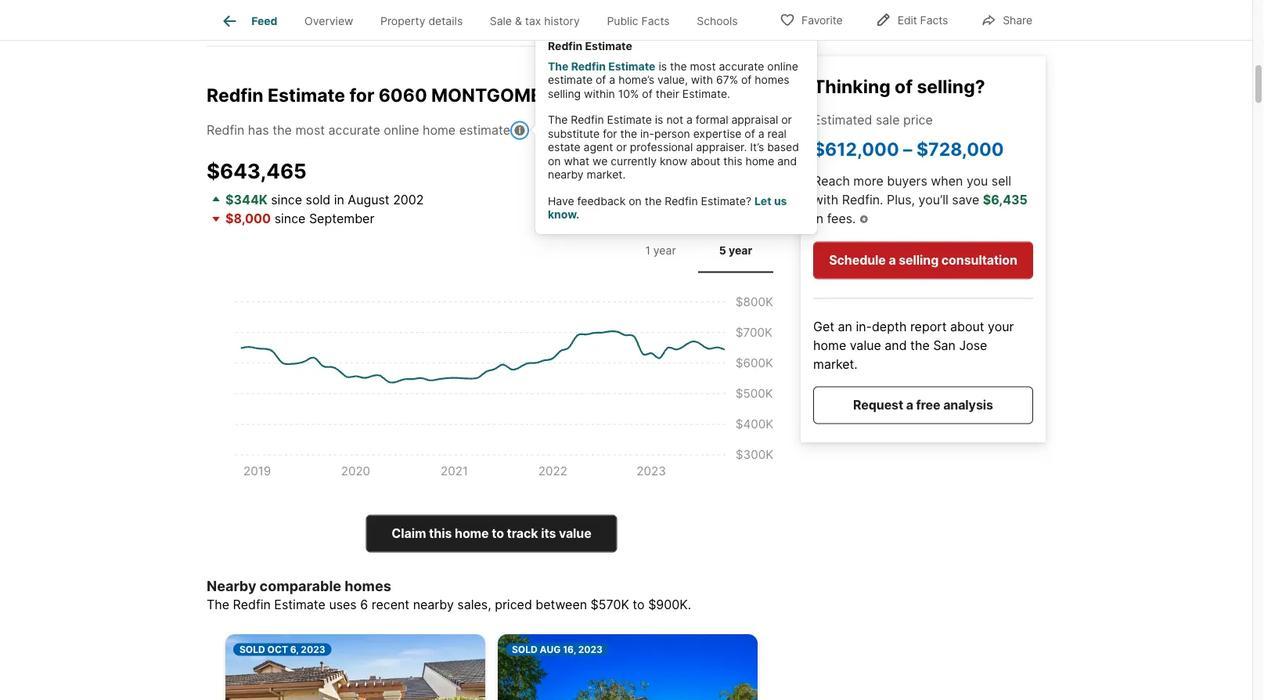 Task type: locate. For each thing, give the bounding box(es) containing it.
accurate inside 'is the most accurate online estimate of a home's value, with 67% of homes selling within 10% of their estimate.'
[[719, 59, 765, 73]]

of up 'price'
[[895, 75, 913, 97]]

0 vertical spatial for
[[350, 84, 375, 106]]

with down reach
[[814, 192, 839, 207]]

1 vertical spatial value
[[559, 526, 592, 541]]

historical redfin estimate graph chart image
[[207, 273, 777, 497]]

estimate up within
[[548, 73, 593, 86]]

selling
[[548, 87, 581, 100], [899, 252, 939, 268]]

homes up appraisal
[[755, 73, 790, 86]]

more
[[854, 173, 884, 189]]

facts right edit
[[921, 14, 949, 27]]

estate
[[548, 140, 581, 154]]

1 vertical spatial for
[[603, 127, 617, 140]]

selling down the "$6,435 in fees."
[[899, 252, 939, 268]]

1 sold from the left
[[240, 644, 265, 655]]

track
[[507, 526, 538, 541]]

year right the 5
[[729, 243, 753, 257]]

year for 1 year
[[654, 243, 676, 257]]

public facts
[[607, 14, 670, 28]]

1 vertical spatial tab list
[[620, 228, 777, 273]]

overview
[[305, 14, 354, 28]]

home down the 6060
[[423, 122, 456, 138]]

1 horizontal spatial to
[[633, 597, 645, 612]]

1 vertical spatial about
[[951, 319, 985, 334]]

0 vertical spatial on
[[548, 154, 561, 167]]

0 horizontal spatial sold
[[240, 644, 265, 655]]

1 horizontal spatial online
[[768, 59, 799, 73]]

their
[[656, 87, 680, 100]]

estimate down montgomery
[[459, 122, 511, 138]]

online down the 6060
[[384, 122, 419, 138]]

and
[[778, 154, 797, 167], [885, 338, 907, 353]]

on down estate
[[548, 154, 561, 167]]

with
[[691, 73, 713, 86], [814, 192, 839, 207]]

0 vertical spatial accurate
[[719, 59, 765, 73]]

redfin
[[548, 39, 583, 53], [571, 59, 606, 73], [207, 84, 264, 106], [571, 113, 604, 126], [207, 122, 245, 138], [665, 194, 698, 207], [233, 597, 271, 612]]

a down the redfin estimate link
[[610, 73, 616, 86]]

$612,000 – $728,000
[[814, 138, 1004, 160]]

it's
[[750, 140, 765, 154]]

in up september
[[334, 192, 344, 207]]

0 vertical spatial nearby
[[548, 168, 584, 181]]

home's
[[619, 73, 655, 86]]

is the most accurate online estimate of a home's value, with 67% of homes selling within 10% of their estimate.
[[548, 59, 799, 100]]

sold aug 16, 2023 button
[[498, 634, 758, 700]]

or up real
[[782, 113, 792, 126]]

homes
[[755, 73, 790, 86], [345, 578, 391, 595]]

market. down we
[[587, 168, 626, 181]]

is
[[659, 59, 667, 73], [655, 113, 664, 126]]

is left not
[[655, 113, 664, 126]]

nearby left sales,
[[413, 597, 454, 612]]

2023 for sold aug 16, 2023
[[578, 644, 603, 655]]

between
[[536, 597, 587, 612]]

the up value,
[[670, 59, 687, 73]]

home left track
[[455, 526, 489, 541]]

with inside reach more buyers when you sell with redfin. plus, you'll save
[[814, 192, 839, 207]]

1 2023 from the left
[[301, 644, 325, 655]]

sold left oct
[[240, 644, 265, 655]]

1 horizontal spatial estimate
[[548, 73, 593, 86]]

in- right the an
[[856, 319, 872, 334]]

most right has
[[296, 122, 325, 138]]

on right the feedback
[[629, 194, 642, 207]]

and inside the redfin estimate is not a formal appraisal or substitute for the in-person expertise of a real estate agent or professional appraiser. it's based on what we currently know about this home and nearby market.
[[778, 154, 797, 167]]

an
[[838, 319, 853, 334]]

market. inside san jose market.
[[814, 357, 858, 372]]

0 horizontal spatial and
[[778, 154, 797, 167]]

0 vertical spatial in-
[[641, 127, 655, 140]]

plus,
[[887, 192, 916, 207]]

1
[[646, 243, 651, 257]]

home
[[423, 122, 456, 138], [746, 154, 775, 167], [814, 338, 847, 353], [455, 526, 489, 541]]

redfin inside the redfin estimate is not a formal appraisal or substitute for the in-person expertise of a real estate agent or professional appraiser. it's based on what we currently know about this home and nearby market.
[[571, 113, 604, 126]]

claim
[[392, 526, 426, 541]]

online down favorite 'button'
[[768, 59, 799, 73]]

based
[[768, 140, 800, 154]]

1 vertical spatial is
[[655, 113, 664, 126]]

market. down the an
[[814, 357, 858, 372]]

in-
[[641, 127, 655, 140], [856, 319, 872, 334]]

since right $8,000
[[275, 210, 306, 226]]

0 horizontal spatial year
[[654, 243, 676, 257]]

value
[[850, 338, 882, 353], [559, 526, 592, 541]]

1 vertical spatial to
[[633, 597, 645, 612]]

since for sold
[[271, 192, 302, 207]]

estimated
[[814, 112, 873, 127]]

1 vertical spatial with
[[814, 192, 839, 207]]

professional
[[630, 140, 693, 154]]

in
[[334, 192, 344, 207], [814, 211, 824, 226]]

a right not
[[687, 113, 693, 126]]

about down appraiser. at the right top of page
[[691, 154, 721, 167]]

1 vertical spatial in
[[814, 211, 824, 226]]

sale & tax history tab
[[477, 2, 594, 40]]

0 vertical spatial homes
[[755, 73, 790, 86]]

accurate up 67% at the top right of the page
[[719, 59, 765, 73]]

since left sold
[[271, 192, 302, 207]]

1 horizontal spatial value
[[850, 338, 882, 353]]

of inside the redfin estimate is not a formal appraisal or substitute for the in-person expertise of a real estate agent or professional appraiser. it's based on what we currently know about this home and nearby market.
[[745, 127, 756, 140]]

selling inside button
[[899, 252, 939, 268]]

0 vertical spatial with
[[691, 73, 713, 86]]

sold left aug at left bottom
[[512, 644, 538, 655]]

of down appraisal
[[745, 127, 756, 140]]

priced
[[495, 597, 532, 612]]

of down the redfin estimate link
[[596, 73, 606, 86]]

0 horizontal spatial 2023
[[301, 644, 325, 655]]

the down nearby
[[207, 597, 229, 612]]

0 horizontal spatial facts
[[642, 14, 670, 28]]

2023 for sold oct 6, 2023
[[301, 644, 325, 655]]

edit
[[898, 14, 918, 27]]

redfin down nearby
[[233, 597, 271, 612]]

0 vertical spatial is
[[659, 59, 667, 73]]

property details tab
[[367, 2, 477, 40]]

year inside tab
[[654, 243, 676, 257]]

2 year from the left
[[729, 243, 753, 257]]

in inside the "$6,435 in fees."
[[814, 211, 824, 226]]

redfin down know
[[665, 194, 698, 207]]

a
[[610, 73, 616, 86], [687, 113, 693, 126], [759, 127, 765, 140], [889, 252, 896, 268], [907, 397, 914, 413]]

1 horizontal spatial with
[[814, 192, 839, 207]]

accurate down redfin estimate for 6060 montgomery
[[329, 122, 380, 138]]

redfin up substitute
[[571, 113, 604, 126]]

consultation
[[942, 252, 1018, 268]]

and down depth
[[885, 338, 907, 353]]

0 vertical spatial estimate
[[548, 73, 593, 86]]

value inside button
[[559, 526, 592, 541]]

1 horizontal spatial homes
[[755, 73, 790, 86]]

formal
[[696, 113, 729, 126]]

or up 'currently'
[[617, 140, 627, 154]]

a inside 'is the most accurate online estimate of a home's value, with 67% of homes selling within 10% of their estimate.'
[[610, 73, 616, 86]]

2023 right 6,
[[301, 644, 325, 655]]

redfin left has
[[207, 122, 245, 138]]

1 vertical spatial on
[[629, 194, 642, 207]]

0 vertical spatial value
[[850, 338, 882, 353]]

schedule a selling consultation
[[829, 252, 1018, 268]]

1 horizontal spatial in
[[814, 211, 824, 226]]

1 vertical spatial selling
[[899, 252, 939, 268]]

substitute
[[548, 127, 600, 140]]

2023 inside button
[[578, 644, 603, 655]]

sold for sold oct 6, 2023
[[240, 644, 265, 655]]

appraisal
[[732, 113, 779, 126]]

nearby
[[548, 168, 584, 181], [413, 597, 454, 612]]

1 vertical spatial accurate
[[329, 122, 380, 138]]

0 vertical spatial the
[[548, 59, 569, 73]]

value down the an
[[850, 338, 882, 353]]

the
[[670, 59, 687, 73], [273, 122, 292, 138], [621, 127, 638, 140], [645, 194, 662, 207], [911, 338, 930, 353]]

$6,435
[[983, 192, 1028, 207]]

and down based
[[778, 154, 797, 167]]

a up it's
[[759, 127, 765, 140]]

nearby down what
[[548, 168, 584, 181]]

the inside 'is the most accurate online estimate of a home's value, with 67% of homes selling within 10% of their estimate.'
[[670, 59, 687, 73]]

for
[[350, 84, 375, 106], [603, 127, 617, 140]]

1 vertical spatial the
[[548, 113, 568, 126]]

favorite
[[802, 14, 843, 27]]

0 vertical spatial about
[[691, 154, 721, 167]]

0 horizontal spatial with
[[691, 73, 713, 86]]

the inside the nearby comparable homes the redfin estimate uses 6 recent nearby sales, priced between $570k to $900k.
[[207, 597, 229, 612]]

estimate up home's
[[609, 59, 656, 73]]

in left "fees."
[[814, 211, 824, 226]]

1 vertical spatial and
[[885, 338, 907, 353]]

property
[[381, 14, 426, 28]]

0 horizontal spatial nearby
[[413, 597, 454, 612]]

0 horizontal spatial estimate
[[459, 122, 511, 138]]

1 horizontal spatial this
[[724, 154, 743, 167]]

this right the claim
[[429, 526, 452, 541]]

0 horizontal spatial in
[[334, 192, 344, 207]]

1 vertical spatial most
[[296, 122, 325, 138]]

homes up 6
[[345, 578, 391, 595]]

this inside claim this home to track its value button
[[429, 526, 452, 541]]

1 horizontal spatial 2023
[[578, 644, 603, 655]]

1 horizontal spatial sold
[[512, 644, 538, 655]]

2 sold from the left
[[512, 644, 538, 655]]

0 horizontal spatial selling
[[548, 87, 581, 100]]

1 horizontal spatial and
[[885, 338, 907, 353]]

favorite button
[[767, 4, 856, 36]]

2 vertical spatial the
[[207, 597, 229, 612]]

request a free analysis
[[854, 397, 994, 413]]

you
[[967, 173, 989, 189]]

0 horizontal spatial this
[[429, 526, 452, 541]]

1 horizontal spatial for
[[603, 127, 617, 140]]

0 vertical spatial or
[[782, 113, 792, 126]]

value right its
[[559, 526, 592, 541]]

online inside 'is the most accurate online estimate of a home's value, with 67% of homes selling within 10% of their estimate.'
[[768, 59, 799, 73]]

sold for sold aug 16, 2023
[[512, 644, 538, 655]]

buyers
[[888, 173, 928, 189]]

redfin up has
[[207, 84, 264, 106]]

$6,435 in fees.
[[814, 192, 1028, 226]]

home down get
[[814, 338, 847, 353]]

estimate inside the nearby comparable homes the redfin estimate uses 6 recent nearby sales, priced between $570k to $900k.
[[274, 597, 326, 612]]

0 horizontal spatial market.
[[587, 168, 626, 181]]

1 horizontal spatial market.
[[814, 357, 858, 372]]

0 vertical spatial this
[[724, 154, 743, 167]]

sold
[[240, 644, 265, 655], [512, 644, 538, 655]]

0 vertical spatial online
[[768, 59, 799, 73]]

to right $570k
[[633, 597, 645, 612]]

for up agent
[[603, 127, 617, 140]]

uses
[[329, 597, 357, 612]]

2023 inside button
[[301, 644, 325, 655]]

1 horizontal spatial year
[[729, 243, 753, 257]]

reach
[[814, 173, 850, 189]]

year inside 'tab'
[[729, 243, 753, 257]]

with up the estimate.
[[691, 73, 713, 86]]

feed link
[[220, 12, 278, 31]]

of
[[596, 73, 606, 86], [742, 73, 752, 86], [895, 75, 913, 97], [642, 87, 653, 100], [745, 127, 756, 140]]

0 vertical spatial most
[[690, 59, 716, 73]]

0 vertical spatial and
[[778, 154, 797, 167]]

estimate down 10%
[[607, 113, 652, 126]]

the down the report
[[911, 338, 930, 353]]

$728,000
[[917, 138, 1004, 160]]

10%
[[618, 87, 639, 100]]

1 horizontal spatial nearby
[[548, 168, 584, 181]]

facts inside the edit facts button
[[921, 14, 949, 27]]

2023
[[301, 644, 325, 655], [578, 644, 603, 655]]

home down it's
[[746, 154, 775, 167]]

0 vertical spatial market.
[[587, 168, 626, 181]]

0 horizontal spatial to
[[492, 526, 504, 541]]

selling inside 'is the most accurate online estimate of a home's value, with 67% of homes selling within 10% of their estimate.'
[[548, 87, 581, 100]]

get an in-depth report about your home value and the
[[814, 319, 1015, 353]]

claim this home to track its value button
[[366, 515, 618, 553]]

value inside get an in-depth report about your home value and the
[[850, 338, 882, 353]]

year right 1
[[654, 243, 676, 257]]

most up the estimate.
[[690, 59, 716, 73]]

1 horizontal spatial accurate
[[719, 59, 765, 73]]

this down appraiser. at the right top of page
[[724, 154, 743, 167]]

0 vertical spatial to
[[492, 526, 504, 541]]

redfin has the most accurate online home estimate
[[207, 122, 511, 138]]

1 vertical spatial homes
[[345, 578, 391, 595]]

1 vertical spatial in-
[[856, 319, 872, 334]]

public facts tab
[[594, 2, 684, 40]]

the up substitute
[[548, 113, 568, 126]]

the
[[548, 59, 569, 73], [548, 113, 568, 126], [207, 597, 229, 612]]

0 horizontal spatial homes
[[345, 578, 391, 595]]

the up 'currently'
[[621, 127, 638, 140]]

the inside get an in-depth report about your home value and the
[[911, 338, 930, 353]]

0 horizontal spatial on
[[548, 154, 561, 167]]

1 horizontal spatial or
[[782, 113, 792, 126]]

redfin estimate
[[548, 39, 633, 53]]

of right 67% at the top right of the page
[[742, 73, 752, 86]]

6
[[360, 597, 368, 612]]

the inside the redfin estimate is not a formal appraisal or substitute for the in-person expertise of a real estate agent or professional appraiser. it's based on what we currently know about this home and nearby market.
[[548, 113, 568, 126]]

about inside get an in-depth report about your home value and the
[[951, 319, 985, 334]]

nearby inside the redfin estimate is not a formal appraisal or substitute for the in-person expertise of a real estate agent or professional appraiser. it's based on what we currently know about this home and nearby market.
[[548, 168, 584, 181]]

1 vertical spatial or
[[617, 140, 627, 154]]

feed
[[252, 14, 278, 28]]

1 horizontal spatial facts
[[921, 14, 949, 27]]

1 vertical spatial this
[[429, 526, 452, 541]]

about up jose
[[951, 319, 985, 334]]

public
[[607, 14, 639, 28]]

sold oct 6, 2023 button
[[226, 634, 486, 700]]

1 horizontal spatial about
[[951, 319, 985, 334]]

price
[[904, 112, 933, 127]]

1 vertical spatial since
[[275, 210, 306, 226]]

sold
[[306, 192, 331, 207]]

for up redfin has the most accurate online home estimate
[[350, 84, 375, 106]]

redfin estimate for 6060 montgomery
[[207, 84, 566, 106]]

0 horizontal spatial value
[[559, 526, 592, 541]]

1 vertical spatial nearby
[[413, 597, 454, 612]]

1 horizontal spatial most
[[690, 59, 716, 73]]

is up value,
[[659, 59, 667, 73]]

sold inside sold aug 16, 2023 button
[[512, 644, 538, 655]]

0 vertical spatial since
[[271, 192, 302, 207]]

year for 5 year
[[729, 243, 753, 257]]

the down redfin estimate
[[548, 59, 569, 73]]

1 horizontal spatial selling
[[899, 252, 939, 268]]

facts right public
[[642, 14, 670, 28]]

since for september
[[275, 210, 306, 226]]

2 2023 from the left
[[578, 644, 603, 655]]

2023 right 16,
[[578, 644, 603, 655]]

0 vertical spatial selling
[[548, 87, 581, 100]]

facts inside public facts tab
[[642, 14, 670, 28]]

selling left within
[[548, 87, 581, 100]]

expertise
[[694, 127, 742, 140]]

0 horizontal spatial about
[[691, 154, 721, 167]]

tab list
[[207, 0, 764, 40], [620, 228, 777, 273]]

0 horizontal spatial in-
[[641, 127, 655, 140]]

free
[[917, 397, 941, 413]]

on
[[548, 154, 561, 167], [629, 194, 642, 207]]

to left track
[[492, 526, 504, 541]]

since sold in august 2002
[[268, 192, 424, 207]]

1 vertical spatial market.
[[814, 357, 858, 372]]

1 vertical spatial online
[[384, 122, 419, 138]]

estimate down comparable
[[274, 597, 326, 612]]

0 vertical spatial tab list
[[207, 0, 764, 40]]

in- up professional
[[641, 127, 655, 140]]

1 year from the left
[[654, 243, 676, 257]]

history
[[545, 14, 580, 28]]

sold inside sold oct 6, 2023 button
[[240, 644, 265, 655]]

or
[[782, 113, 792, 126], [617, 140, 627, 154]]

1 horizontal spatial in-
[[856, 319, 872, 334]]

1 horizontal spatial on
[[629, 194, 642, 207]]

oct
[[267, 644, 288, 655]]

homes inside 'is the most accurate online estimate of a home's value, with 67% of homes selling within 10% of their estimate.'
[[755, 73, 790, 86]]



Task type: describe. For each thing, give the bounding box(es) containing it.
the inside the redfin estimate is not a formal appraisal or substitute for the in-person expertise of a real estate agent or professional appraiser. it's based on what we currently know about this home and nearby market.
[[621, 127, 638, 140]]

when
[[931, 173, 964, 189]]

overview tab
[[291, 2, 367, 40]]

currently
[[611, 154, 657, 167]]

67%
[[717, 73, 739, 86]]

photo of 3330 lake albano cir, san jose, ca 95135 image
[[226, 634, 486, 700]]

1 vertical spatial estimate
[[459, 122, 511, 138]]

0 horizontal spatial accurate
[[329, 122, 380, 138]]

on inside the redfin estimate is not a formal appraisal or substitute for the in-person expertise of a real estate agent or professional appraiser. it's based on what we currently know about this home and nearby market.
[[548, 154, 561, 167]]

san jose market.
[[814, 338, 988, 372]]

value,
[[658, 73, 688, 86]]

have feedback on the redfin estimate?
[[548, 194, 755, 207]]

home inside get an in-depth report about your home value and the
[[814, 338, 847, 353]]

photo of 3231 lake albano cir, san jose, ca 95135 image
[[498, 634, 758, 700]]

september
[[309, 210, 375, 226]]

2002
[[393, 192, 424, 207]]

this inside the redfin estimate is not a formal appraisal or substitute for the in-person expertise of a real estate agent or professional appraiser. it's based on what we currently know about this home and nearby market.
[[724, 154, 743, 167]]

your
[[988, 319, 1015, 334]]

nearby inside the nearby comparable homes the redfin estimate uses 6 recent nearby sales, priced between $570k to $900k.
[[413, 597, 454, 612]]

thinking
[[814, 75, 891, 97]]

the redfin estimate is not a formal appraisal or substitute for the in-person expertise of a real estate agent or professional appraiser. it's based on what we currently know about this home and nearby market.
[[548, 113, 800, 181]]

thinking of selling?
[[814, 75, 986, 97]]

you'll
[[919, 192, 949, 207]]

sales,
[[458, 597, 492, 612]]

depth
[[872, 319, 907, 334]]

most inside 'is the most accurate online estimate of a home's value, with 67% of homes selling within 10% of their estimate.'
[[690, 59, 716, 73]]

facts for public facts
[[642, 14, 670, 28]]

san
[[934, 338, 956, 353]]

market. inside the redfin estimate is not a formal appraisal or substitute for the in-person expertise of a real estate agent or professional appraiser. it's based on what we currently know about this home and nearby market.
[[587, 168, 626, 181]]

in- inside get an in-depth report about your home value and the
[[856, 319, 872, 334]]

–
[[904, 138, 913, 160]]

tab list containing feed
[[207, 0, 764, 40]]

get
[[814, 319, 835, 334]]

for inside the redfin estimate is not a formal appraisal or substitute for the in-person expertise of a real estate agent or professional appraiser. it's based on what we currently know about this home and nearby market.
[[603, 127, 617, 140]]

redfin down redfin estimate
[[571, 59, 606, 73]]

the for the redfin estimate is not a formal appraisal or substitute for the in-person expertise of a real estate agent or professional appraiser. it's based on what we currently know about this home and nearby market.
[[548, 113, 568, 126]]

the right has
[[273, 122, 292, 138]]

share
[[1003, 14, 1033, 27]]

what
[[564, 154, 590, 167]]

$900k.
[[649, 597, 692, 612]]

facts for edit facts
[[921, 14, 949, 27]]

0 horizontal spatial online
[[384, 122, 419, 138]]

redfin.
[[842, 192, 884, 207]]

$344k
[[226, 192, 268, 207]]

the for the redfin estimate
[[548, 59, 569, 73]]

redfin inside the nearby comparable homes the redfin estimate uses 6 recent nearby sales, priced between $570k to $900k.
[[233, 597, 271, 612]]

tab list containing 1 year
[[620, 228, 777, 273]]

and inside get an in-depth report about your home value and the
[[885, 338, 907, 353]]

0 horizontal spatial for
[[350, 84, 375, 106]]

aug
[[540, 644, 561, 655]]

&
[[515, 14, 522, 28]]

schools tab
[[684, 2, 752, 40]]

recent
[[372, 597, 410, 612]]

$8,000
[[226, 210, 271, 226]]

sell
[[992, 173, 1012, 189]]

property details
[[381, 14, 463, 28]]

is inside 'is the most accurate online estimate of a home's value, with 67% of homes selling within 10% of their estimate.'
[[659, 59, 667, 73]]

schedule
[[829, 252, 886, 268]]

save
[[952, 192, 980, 207]]

request
[[854, 397, 904, 413]]

home inside the redfin estimate is not a formal appraisal or substitute for the in-person expertise of a real estate agent or professional appraiser. it's based on what we currently know about this home and nearby market.
[[746, 154, 775, 167]]

report
[[911, 319, 947, 334]]

know.
[[548, 208, 580, 221]]

know
[[660, 154, 688, 167]]

$643,465
[[207, 159, 307, 183]]

estimate up has
[[268, 84, 345, 106]]

sale & tax history
[[490, 14, 580, 28]]

details
[[429, 14, 463, 28]]

sold oct 6, 2023
[[240, 644, 325, 655]]

with inside 'is the most accurate online estimate of a home's value, with 67% of homes selling within 10% of their estimate.'
[[691, 73, 713, 86]]

6,
[[290, 644, 299, 655]]

let
[[755, 194, 772, 207]]

sold aug 16, 2023
[[512, 644, 603, 655]]

estimate.
[[683, 87, 731, 100]]

0 horizontal spatial most
[[296, 122, 325, 138]]

jose
[[960, 338, 988, 353]]

us
[[774, 194, 787, 207]]

real
[[768, 127, 787, 140]]

the redfin estimate link
[[548, 59, 656, 73]]

about inside the redfin estimate is not a formal appraisal or substitute for the in-person expertise of a real estate agent or professional appraiser. it's based on what we currently know about this home and nearby market.
[[691, 154, 721, 167]]

a left free
[[907, 397, 914, 413]]

estimate up the redfin estimate
[[585, 39, 633, 53]]

agent
[[584, 140, 613, 154]]

edit facts button
[[863, 4, 962, 36]]

to inside the nearby comparable homes the redfin estimate uses 6 recent nearby sales, priced between $570k to $900k.
[[633, 597, 645, 612]]

share button
[[968, 4, 1046, 36]]

5 year tab
[[699, 231, 774, 270]]

in- inside the redfin estimate is not a formal appraisal or substitute for the in-person expertise of a real estate agent or professional appraiser. it's based on what we currently know about this home and nearby market.
[[641, 127, 655, 140]]

home inside button
[[455, 526, 489, 541]]

redfin down the history
[[548, 39, 583, 53]]

let us know.
[[548, 194, 787, 221]]

request a free analysis button
[[814, 386, 1034, 424]]

fees.
[[827, 211, 856, 226]]

1 year
[[646, 243, 676, 257]]

have
[[548, 194, 575, 207]]

its
[[541, 526, 556, 541]]

nearby
[[207, 578, 256, 595]]

we
[[593, 154, 608, 167]]

is inside the redfin estimate is not a formal appraisal or substitute for the in-person expertise of a real estate agent or professional appraiser. it's based on what we currently know about this home and nearby market.
[[655, 113, 664, 126]]

edit facts
[[898, 14, 949, 27]]

estimate inside the redfin estimate is not a formal appraisal or substitute for the in-person expertise of a real estate agent or professional appraiser. it's based on what we currently know about this home and nearby market.
[[607, 113, 652, 126]]

0 horizontal spatial or
[[617, 140, 627, 154]]

a right "schedule"
[[889, 252, 896, 268]]

let us know. link
[[548, 194, 787, 221]]

of down home's
[[642, 87, 653, 100]]

estimate?
[[701, 194, 752, 207]]

schedule a selling consultation button
[[814, 242, 1034, 279]]

homes inside the nearby comparable homes the redfin estimate uses 6 recent nearby sales, priced between $570k to $900k.
[[345, 578, 391, 595]]

within
[[584, 87, 615, 100]]

5
[[720, 243, 727, 257]]

estimate inside 'is the most accurate online estimate of a home's value, with 67% of homes selling within 10% of their estimate.'
[[548, 73, 593, 86]]

the down 'currently'
[[645, 194, 662, 207]]

sale
[[490, 14, 512, 28]]

person
[[655, 127, 691, 140]]

nearby comparable homes the redfin estimate uses 6 recent nearby sales, priced between $570k to $900k.
[[207, 578, 692, 612]]

$570k
[[591, 597, 630, 612]]

montgomery
[[432, 84, 566, 106]]

to inside button
[[492, 526, 504, 541]]

0 vertical spatial in
[[334, 192, 344, 207]]

august
[[348, 192, 390, 207]]

has
[[248, 122, 269, 138]]

tax
[[525, 14, 541, 28]]

1 year tab
[[623, 231, 699, 270]]



Task type: vqa. For each thing, say whether or not it's contained in the screenshot.
"▾" associated with Buy ▾
no



